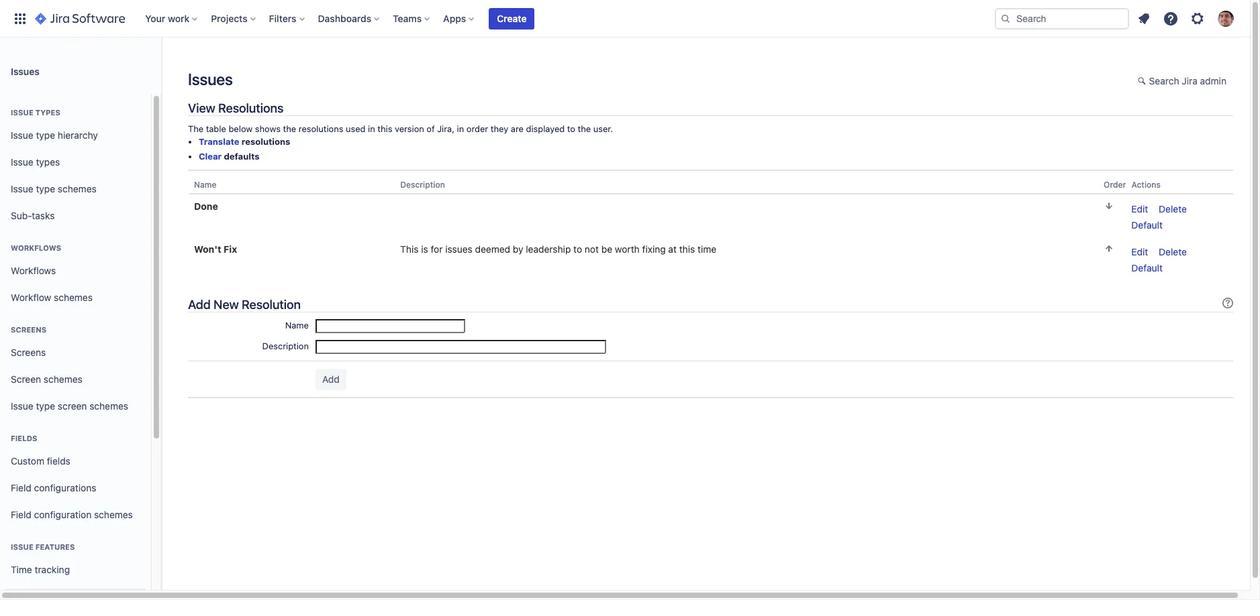Task type: vqa. For each thing, say whether or not it's contained in the screenshot.
'1 Person' related to Guillermo's Gone: The Game, All roles
no



Task type: describe. For each thing, give the bounding box(es) containing it.
field configurations link
[[5, 475, 146, 502]]

resolution
[[242, 297, 301, 312]]

workflows group
[[5, 230, 146, 316]]

by
[[513, 244, 523, 255]]

is
[[421, 244, 428, 255]]

issue type hierarchy
[[11, 129, 98, 141]]

tasks
[[32, 210, 55, 221]]

order
[[1104, 180, 1126, 190]]

fixing
[[642, 244, 666, 255]]

0 horizontal spatial name
[[194, 180, 217, 190]]

shows
[[255, 124, 281, 134]]

teams button
[[389, 8, 435, 29]]

apps button
[[439, 8, 480, 29]]

jira
[[1182, 75, 1198, 87]]

actions
[[1131, 180, 1161, 190]]

default for 2nd edit link from the top of the page
[[1131, 263, 1163, 274]]

used
[[346, 124, 366, 134]]

teams
[[393, 12, 422, 24]]

1 horizontal spatial issues
[[188, 70, 233, 89]]

2 edit link from the top
[[1131, 246, 1148, 258]]

settings image
[[1190, 10, 1206, 27]]

tracking
[[35, 564, 70, 576]]

schemes up issue type screen schemes
[[44, 374, 82, 385]]

2 the from the left
[[578, 124, 591, 134]]

hierarchy
[[58, 129, 98, 141]]

notifications image
[[1136, 10, 1152, 27]]

time
[[11, 564, 32, 576]]

schemes inside "link"
[[54, 292, 93, 303]]

filters
[[269, 12, 296, 24]]

translate
[[199, 136, 239, 147]]

create button
[[489, 8, 535, 29]]

of
[[427, 124, 435, 134]]

issue type screen schemes link
[[5, 393, 146, 420]]

screen
[[11, 374, 41, 385]]

screen
[[58, 400, 87, 412]]

your work button
[[141, 8, 203, 29]]

search jira admin link
[[1131, 71, 1233, 93]]

are
[[511, 124, 524, 134]]

view resolutions
[[188, 101, 283, 115]]

create
[[497, 12, 527, 24]]

won't
[[194, 244, 221, 255]]

schemes inside the issue types group
[[58, 183, 96, 194]]

delete link for default link related to 2nd edit link from the bottom of the page
[[1159, 203, 1187, 215]]

sub-tasks
[[11, 210, 55, 221]]

sub-tasks link
[[5, 203, 146, 230]]

workflow
[[11, 292, 51, 303]]

workflows link
[[5, 258, 146, 285]]

type for schemes
[[36, 183, 55, 194]]

custom fields link
[[5, 448, 146, 475]]

1 horizontal spatial description
[[400, 180, 445, 190]]

delete link for default link for 2nd edit link from the top of the page
[[1159, 246, 1187, 258]]

1 delete default from the top
[[1131, 203, 1187, 231]]

default for 2nd edit link from the bottom of the page
[[1131, 220, 1163, 231]]

leadership
[[526, 244, 571, 255]]

issue for issue features
[[11, 543, 33, 552]]

resolutions
[[218, 101, 283, 115]]

filters button
[[265, 8, 310, 29]]

table
[[206, 124, 226, 134]]

1 the from the left
[[283, 124, 296, 134]]

field for field configurations
[[11, 482, 31, 494]]

sidebar navigation image
[[146, 54, 176, 81]]

apps
[[443, 12, 466, 24]]

2 in from the left
[[457, 124, 464, 134]]

issue for issue type schemes
[[11, 183, 33, 194]]

this is for issues deemed by leadership to not be worth fixing at this time
[[400, 244, 716, 255]]

issue types group
[[5, 94, 146, 234]]

this
[[400, 244, 419, 255]]

schemes right screen
[[89, 400, 128, 412]]

displayed
[[526, 124, 565, 134]]

1 horizontal spatial name
[[285, 320, 309, 331]]

order actions
[[1104, 180, 1161, 190]]

work
[[168, 12, 189, 24]]

projects
[[211, 12, 247, 24]]

1 vertical spatial to
[[573, 244, 582, 255]]

fields
[[47, 456, 70, 467]]

type for screen
[[36, 400, 55, 412]]

issue type hierarchy link
[[5, 122, 146, 149]]

deemed
[[475, 244, 510, 255]]

this inside "the table below shows the resolutions used in this version of jira, in order they are displayed to the user. translate resolutions clear defaults"
[[378, 124, 392, 134]]

order
[[466, 124, 488, 134]]

0 horizontal spatial description
[[262, 341, 309, 352]]

dashboards button
[[314, 8, 385, 29]]

projects button
[[207, 8, 261, 29]]

screens for 'screens' link
[[11, 347, 46, 358]]

defaults
[[224, 151, 260, 162]]

search
[[1149, 75, 1179, 87]]

version
[[395, 124, 424, 134]]

1 horizontal spatial this
[[679, 244, 695, 255]]

2 edit from the top
[[1131, 246, 1148, 258]]

issue features
[[11, 543, 75, 552]]

at
[[668, 244, 677, 255]]

field configuration schemes link
[[5, 502, 146, 529]]



Task type: locate. For each thing, give the bounding box(es) containing it.
6 issue from the top
[[11, 543, 33, 552]]

workflows
[[11, 244, 61, 252], [11, 265, 56, 276]]

add
[[188, 297, 211, 312]]

issue left types
[[11, 156, 33, 168]]

issue left types on the left of page
[[11, 108, 33, 117]]

0 vertical spatial to
[[567, 124, 575, 134]]

name down "resolution"
[[285, 320, 309, 331]]

1 vertical spatial resolutions
[[242, 136, 290, 147]]

0 vertical spatial name
[[194, 180, 217, 190]]

1 issue from the top
[[11, 108, 33, 117]]

features
[[35, 543, 75, 552]]

issue
[[11, 108, 33, 117], [11, 129, 33, 141], [11, 156, 33, 168], [11, 183, 33, 194], [11, 400, 33, 412], [11, 543, 33, 552]]

0 vertical spatial screens
[[11, 326, 46, 334]]

custom
[[11, 456, 44, 467]]

the
[[188, 124, 203, 134]]

type up tasks
[[36, 183, 55, 194]]

issue features group
[[5, 529, 146, 601]]

issue for issue type hierarchy
[[11, 129, 33, 141]]

not
[[585, 244, 599, 255]]

0 vertical spatial edit
[[1131, 203, 1148, 215]]

issue types
[[11, 156, 60, 168]]

in
[[368, 124, 375, 134], [457, 124, 464, 134]]

0 vertical spatial field
[[11, 482, 31, 494]]

the left "user."
[[578, 124, 591, 134]]

banner
[[0, 0, 1250, 38]]

search jira admin
[[1149, 75, 1226, 87]]

fields
[[11, 434, 37, 443]]

clear
[[199, 151, 222, 162]]

issues up view
[[188, 70, 233, 89]]

default link for 2nd edit link from the top of the page
[[1131, 263, 1163, 274]]

resolutions down 'shows' at the top left of the page
[[242, 136, 290, 147]]

in right jira,
[[457, 124, 464, 134]]

description down "resolution"
[[262, 341, 309, 352]]

below
[[229, 124, 253, 134]]

your profile and settings image
[[1218, 10, 1234, 27]]

user.
[[593, 124, 613, 134]]

be
[[601, 244, 612, 255]]

screens group
[[5, 311, 146, 424]]

type
[[36, 129, 55, 141], [36, 183, 55, 194], [36, 400, 55, 412]]

field up issue features
[[11, 509, 31, 521]]

1 type from the top
[[36, 129, 55, 141]]

1 default from the top
[[1131, 220, 1163, 231]]

0 vertical spatial delete default
[[1131, 203, 1187, 231]]

types
[[35, 108, 60, 117]]

in right the used
[[368, 124, 375, 134]]

this right at
[[679, 244, 695, 255]]

issue down the 'issue types' on the left top of page
[[11, 129, 33, 141]]

0 horizontal spatial issues
[[11, 65, 40, 77]]

1 default link from the top
[[1131, 220, 1163, 231]]

0 vertical spatial resolutions
[[299, 124, 343, 134]]

translate link
[[199, 136, 239, 147]]

they
[[491, 124, 508, 134]]

None submit
[[316, 369, 346, 391]]

1 vertical spatial description
[[262, 341, 309, 352]]

1 vertical spatial this
[[679, 244, 695, 255]]

edit link
[[1131, 203, 1148, 215], [1131, 246, 1148, 258]]

this left version
[[378, 124, 392, 134]]

screen schemes link
[[5, 367, 146, 393]]

0 horizontal spatial this
[[378, 124, 392, 134]]

1 vertical spatial delete default
[[1131, 246, 1187, 274]]

issue for issue types
[[11, 108, 33, 117]]

4 issue from the top
[[11, 183, 33, 194]]

None text field
[[316, 341, 606, 355]]

1 vertical spatial default link
[[1131, 263, 1163, 274]]

time tracking
[[11, 564, 70, 576]]

0 vertical spatial workflows
[[11, 244, 61, 252]]

1 vertical spatial screens
[[11, 347, 46, 358]]

schemes down workflows "link"
[[54, 292, 93, 303]]

add new resolution
[[188, 297, 301, 312]]

jira software image
[[35, 10, 125, 27], [35, 10, 125, 27]]

delete default
[[1131, 203, 1187, 231], [1131, 246, 1187, 274]]

issue type screen schemes
[[11, 400, 128, 412]]

help image
[[1163, 10, 1179, 27]]

3 issue from the top
[[11, 156, 33, 168]]

primary element
[[8, 0, 995, 37]]

issue inside "screens" group
[[11, 400, 33, 412]]

custom fields
[[11, 456, 70, 467]]

issue types
[[11, 108, 60, 117]]

type left screen
[[36, 400, 55, 412]]

screens link
[[5, 340, 146, 367]]

fix
[[224, 244, 237, 255]]

3 type from the top
[[36, 400, 55, 412]]

to left not
[[573, 244, 582, 255]]

None text field
[[316, 320, 465, 334]]

this
[[378, 124, 392, 134], [679, 244, 695, 255]]

configurations
[[34, 482, 96, 494]]

screens down "workflow"
[[11, 326, 46, 334]]

1 vertical spatial workflows
[[11, 265, 56, 276]]

screens for "screens" group
[[11, 326, 46, 334]]

worth
[[615, 244, 640, 255]]

5 issue from the top
[[11, 400, 33, 412]]

1 delete from the top
[[1159, 203, 1187, 215]]

issue type schemes link
[[5, 176, 146, 203]]

field down the custom
[[11, 482, 31, 494]]

1 edit link from the top
[[1131, 203, 1148, 215]]

type down types on the left of page
[[36, 129, 55, 141]]

issue type schemes
[[11, 183, 96, 194]]

1 screens from the top
[[11, 326, 46, 334]]

new
[[214, 297, 239, 312]]

2 delete link from the top
[[1159, 246, 1187, 258]]

0 vertical spatial edit link
[[1131, 203, 1148, 215]]

2 vertical spatial type
[[36, 400, 55, 412]]

1 vertical spatial name
[[285, 320, 309, 331]]

issue down the screen
[[11, 400, 33, 412]]

issues
[[11, 65, 40, 77], [188, 70, 233, 89]]

1 vertical spatial default
[[1131, 263, 1163, 274]]

issue up time
[[11, 543, 33, 552]]

banner containing your work
[[0, 0, 1250, 38]]

view
[[188, 101, 215, 115]]

the table below shows the resolutions used in this version of jira, in order they are displayed to the user. translate resolutions clear defaults
[[188, 124, 613, 162]]

time tracking link
[[5, 557, 146, 584]]

workflow schemes
[[11, 292, 93, 303]]

0 vertical spatial type
[[36, 129, 55, 141]]

1 delete link from the top
[[1159, 203, 1187, 215]]

workflows inside "link"
[[11, 265, 56, 276]]

1 horizontal spatial resolutions
[[299, 124, 343, 134]]

edit
[[1131, 203, 1148, 215], [1131, 246, 1148, 258]]

Search field
[[995, 8, 1129, 29]]

1 horizontal spatial in
[[457, 124, 464, 134]]

jira,
[[437, 124, 454, 134]]

to right displayed
[[567, 124, 575, 134]]

schemes down issue types link on the left top of the page
[[58, 183, 96, 194]]

2 delete default from the top
[[1131, 246, 1187, 274]]

1 vertical spatial field
[[11, 509, 31, 521]]

resolutions
[[299, 124, 343, 134], [242, 136, 290, 147]]

for
[[431, 244, 443, 255]]

name
[[194, 180, 217, 190], [285, 320, 309, 331]]

2 type from the top
[[36, 183, 55, 194]]

screens
[[11, 326, 46, 334], [11, 347, 46, 358]]

delete
[[1159, 203, 1187, 215], [1159, 246, 1187, 258]]

field
[[11, 482, 31, 494], [11, 509, 31, 521]]

fields group
[[5, 420, 146, 533]]

1 vertical spatial delete link
[[1159, 246, 1187, 258]]

1 vertical spatial edit link
[[1131, 246, 1148, 258]]

to inside "the table below shows the resolutions used in this version of jira, in order they are displayed to the user. translate resolutions clear defaults"
[[567, 124, 575, 134]]

issue types link
[[5, 149, 146, 176]]

to
[[567, 124, 575, 134], [573, 244, 582, 255]]

schemes down field configurations link
[[94, 509, 133, 521]]

2 workflows from the top
[[11, 265, 56, 276]]

1 vertical spatial type
[[36, 183, 55, 194]]

schemes inside fields 'group'
[[94, 509, 133, 521]]

0 vertical spatial this
[[378, 124, 392, 134]]

workflows for workflows "link"
[[11, 265, 56, 276]]

2 default from the top
[[1131, 263, 1163, 274]]

0 horizontal spatial resolutions
[[242, 136, 290, 147]]

issue for issue type screen schemes
[[11, 400, 33, 412]]

screen schemes
[[11, 374, 82, 385]]

issues up the 'issue types' on the left top of page
[[11, 65, 40, 77]]

the
[[283, 124, 296, 134], [578, 124, 591, 134]]

1 in from the left
[[368, 124, 375, 134]]

resolutions left the used
[[299, 124, 343, 134]]

workflows for the workflows group
[[11, 244, 61, 252]]

the right 'shows' at the top left of the page
[[283, 124, 296, 134]]

field configurations
[[11, 482, 96, 494]]

2 delete from the top
[[1159, 246, 1187, 258]]

0 horizontal spatial in
[[368, 124, 375, 134]]

your
[[145, 12, 165, 24]]

won't fix
[[194, 244, 237, 255]]

0 vertical spatial description
[[400, 180, 445, 190]]

issues
[[445, 244, 472, 255]]

name up the 'done'
[[194, 180, 217, 190]]

default link for 2nd edit link from the bottom of the page
[[1131, 220, 1163, 231]]

2 issue from the top
[[11, 129, 33, 141]]

0 vertical spatial default
[[1131, 220, 1163, 231]]

screens up the screen
[[11, 347, 46, 358]]

time
[[698, 244, 716, 255]]

your work
[[145, 12, 189, 24]]

2 screens from the top
[[11, 347, 46, 358]]

configuration
[[34, 509, 91, 521]]

1 edit from the top
[[1131, 203, 1148, 215]]

workflows down sub-tasks at the left of page
[[11, 244, 61, 252]]

2 field from the top
[[11, 509, 31, 521]]

type inside "screens" group
[[36, 400, 55, 412]]

1 workflows from the top
[[11, 244, 61, 252]]

workflows up "workflow"
[[11, 265, 56, 276]]

1 field from the top
[[11, 482, 31, 494]]

description down "the table below shows the resolutions used in this version of jira, in order they are displayed to the user. translate resolutions clear defaults"
[[400, 180, 445, 190]]

2 default link from the top
[[1131, 263, 1163, 274]]

1 vertical spatial edit
[[1131, 246, 1148, 258]]

1 horizontal spatial the
[[578, 124, 591, 134]]

admin
[[1200, 75, 1226, 87]]

0 vertical spatial default link
[[1131, 220, 1163, 231]]

0 vertical spatial delete
[[1159, 203, 1187, 215]]

appswitcher icon image
[[12, 10, 28, 27]]

done
[[194, 201, 218, 212]]

type for hierarchy
[[36, 129, 55, 141]]

small image
[[1138, 76, 1148, 87]]

issue for issue types
[[11, 156, 33, 168]]

search image
[[1000, 13, 1011, 24]]

0 horizontal spatial the
[[283, 124, 296, 134]]

field configuration schemes
[[11, 509, 133, 521]]

0 vertical spatial delete link
[[1159, 203, 1187, 215]]

dashboards
[[318, 12, 371, 24]]

field for field configuration schemes
[[11, 509, 31, 521]]

1 vertical spatial delete
[[1159, 246, 1187, 258]]

issue up sub-
[[11, 183, 33, 194]]



